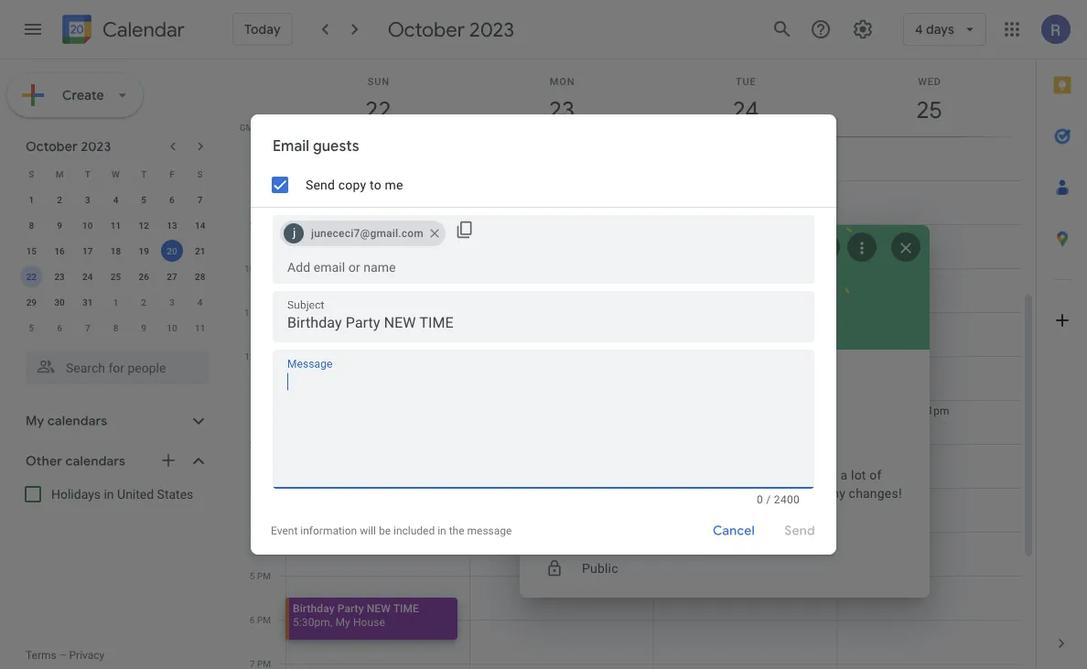 Task type: locate. For each thing, give the bounding box(es) containing it.
31
[[82, 297, 93, 308]]

2 horizontal spatial 8
[[250, 175, 255, 186]]

6 inside grid
[[250, 614, 255, 625]]

–
[[492, 286, 500, 299], [59, 649, 66, 662]]

in left united
[[104, 487, 114, 502]]

birthday inside birthday party! changed the date as we had a lot of other events for that day. let me know of any changes!
[[582, 468, 631, 483]]

11 for 11 am
[[245, 307, 255, 318]]

1 horizontal spatial the
[[727, 468, 746, 483]]

2 vertical spatial 3
[[250, 483, 255, 494]]

0 horizontal spatial 2
[[57, 194, 62, 205]]

3
[[85, 194, 90, 205], [169, 297, 175, 308], [250, 483, 255, 494]]

5 up 6 pm at left bottom
[[250, 571, 255, 582]]

1 down 25 element
[[113, 297, 118, 308]]

29
[[26, 297, 37, 308]]

1 am from the top
[[257, 131, 271, 142]]

0 horizontal spatial 7
[[85, 322, 90, 333]]

copy
[[339, 177, 367, 192]]

1 horizontal spatial october
[[388, 16, 465, 42]]

the up let
[[727, 468, 746, 483]]

2 horizontal spatial 5
[[250, 571, 255, 582]]

9 down the november 2 element
[[141, 322, 147, 333]]

0 vertical spatial time
[[767, 370, 812, 396]]

pm down 5 pm
[[257, 614, 271, 625]]

8 up 9 am
[[250, 175, 255, 186]]

2 vertical spatial 4
[[250, 527, 255, 538]]

events
[[616, 486, 655, 501]]

that
[[678, 486, 702, 501]]

row up 18 element
[[17, 212, 214, 238]]

6 row from the top
[[17, 289, 214, 315]]

am down 8 am
[[257, 219, 271, 230]]

am down 7 am
[[257, 175, 271, 186]]

2 vertical spatial 11
[[195, 322, 205, 333]]

8 up 15 element
[[29, 220, 34, 231]]

3 am from the top
[[257, 219, 271, 230]]

1 horizontal spatial new
[[718, 370, 763, 396]]

7 pm from the top
[[257, 614, 271, 625]]

2 horizontal spatial 1
[[250, 395, 255, 406]]

new inside 'birthday party new time 5:30pm , my house'
[[367, 602, 391, 615]]

2 vertical spatial 2
[[250, 439, 255, 450]]

3 for 3 pm
[[250, 483, 255, 494]]

0 horizontal spatial 11
[[111, 220, 121, 231]]

of left any
[[810, 486, 822, 501]]

united
[[117, 487, 154, 502]]

14 element
[[189, 214, 211, 236]]

2 row from the top
[[17, 187, 214, 212]]

6 down 30 element
[[57, 322, 62, 333]]

28 element
[[189, 266, 211, 288]]

email guests
[[273, 137, 360, 156]]

of
[[870, 468, 882, 483], [810, 486, 822, 501]]

11 element
[[105, 214, 127, 236]]

0 horizontal spatial 12
[[139, 220, 149, 231]]

8 inside grid
[[250, 175, 255, 186]]

1 up 15 element
[[29, 194, 34, 205]]

me down date
[[754, 486, 772, 501]]

10 for 10 element on the left top of page
[[82, 220, 93, 231]]

6 for november 6 element
[[57, 322, 62, 333]]

the inside birthday party! changed the date as we had a lot of other events for that day. let me know of any changes!
[[727, 468, 746, 483]]

6 pm from the top
[[257, 571, 271, 582]]

2 horizontal spatial 4
[[250, 527, 255, 538]]

row down 25 element
[[17, 289, 214, 315]]

row down 18 element
[[17, 264, 214, 289]]

pm up the 3 pm
[[257, 439, 271, 450]]

2 down 1 pm
[[250, 439, 255, 450]]

october 2023
[[388, 16, 515, 42], [26, 138, 111, 155]]

2400
[[775, 494, 800, 506]]

0 vertical spatial 7
[[250, 131, 255, 142]]

4 pm from the top
[[257, 483, 271, 494]]

9 am
[[250, 219, 271, 230]]

1 horizontal spatial 11
[[195, 322, 205, 333]]

13
[[167, 220, 177, 231]]

21 element
[[189, 240, 211, 262]]

5
[[141, 194, 147, 205], [29, 322, 34, 333], [250, 571, 255, 582]]

2 vertical spatial 7
[[85, 322, 90, 333]]

22
[[26, 271, 37, 282]]

am up '12 pm'
[[257, 307, 271, 318]]

send
[[306, 177, 335, 192]]

7 am
[[250, 131, 271, 142]]

9 inside grid
[[250, 219, 255, 230]]

pm for 5 pm
[[257, 571, 271, 582]]

7 for 7 am
[[250, 131, 255, 142]]

4
[[113, 194, 118, 205], [198, 297, 203, 308], [250, 527, 255, 538]]

1 vertical spatial 11
[[245, 307, 255, 318]]

s right f
[[197, 169, 203, 179]]

3 pm from the top
[[257, 439, 271, 450]]

row up 11 element
[[17, 161, 214, 187]]

3 pm
[[250, 483, 271, 494]]

6 down f
[[169, 194, 175, 205]]

tab list
[[1038, 60, 1088, 618]]

s
[[29, 169, 34, 179], [197, 169, 203, 179]]

time inside 'birthday party new time 5:30pm , my house'
[[393, 602, 419, 615]]

1 s from the left
[[29, 169, 34, 179]]

2 am from the top
[[257, 175, 271, 186]]

of right lot
[[870, 468, 882, 483]]

6 for 6 pm
[[250, 614, 255, 625]]

8 for november 8 element
[[113, 322, 118, 333]]

1 horizontal spatial 1
[[113, 297, 118, 308]]

12 pm
[[245, 351, 271, 362]]

1 vertical spatial october 2023
[[26, 138, 111, 155]]

18 element
[[105, 240, 127, 262]]

1 horizontal spatial 7
[[198, 194, 203, 205]]

None search field
[[0, 344, 227, 385]]

10 down november 3 element
[[167, 322, 177, 333]]

s left m
[[29, 169, 34, 179]]

5 am from the top
[[257, 307, 271, 318]]

0 vertical spatial new
[[718, 370, 763, 396]]

0 horizontal spatial 4
[[113, 194, 118, 205]]

november 4 element
[[189, 291, 211, 313]]

0 vertical spatial 8
[[250, 175, 255, 186]]

calendar element
[[59, 11, 185, 51]]

2 vertical spatial birthday
[[293, 602, 335, 615]]

0 horizontal spatial party
[[338, 602, 364, 615]]

row containing 29
[[17, 289, 214, 315]]

1
[[29, 194, 34, 205], [113, 297, 118, 308], [250, 395, 255, 406]]

11 down '10 am'
[[245, 307, 255, 318]]

privacy link
[[69, 649, 105, 662]]

1 horizontal spatial of
[[870, 468, 882, 483]]

1 vertical spatial 5
[[29, 322, 34, 333]]

7 for november 7 element
[[85, 322, 90, 333]]

message
[[468, 525, 512, 538]]

9 up 16 element
[[57, 220, 62, 231]]

information
[[301, 525, 357, 538]]

1 horizontal spatial –
[[492, 286, 500, 299]]

7 inside november 7 element
[[85, 322, 90, 333]]

row containing 15
[[17, 238, 214, 264]]

2 pm from the top
[[257, 395, 271, 406]]

2 vertical spatial 1
[[250, 395, 255, 406]]

2 down m
[[57, 194, 62, 205]]

new
[[718, 370, 763, 396], [367, 602, 391, 615]]

1 horizontal spatial me
[[754, 486, 772, 501]]

0 horizontal spatial 9
[[57, 220, 62, 231]]

other
[[582, 486, 613, 501]]

1 horizontal spatial 2023
[[470, 16, 515, 42]]

5 for the november 5 element
[[29, 322, 34, 333]]

6 inside november 6 element
[[57, 322, 62, 333]]

1 vertical spatial 2023
[[81, 138, 111, 155]]

7 row from the top
[[17, 315, 214, 341]]

t left w
[[85, 169, 90, 179]]

pm down 2 pm at the left of the page
[[257, 483, 271, 494]]

none text field inside email guests 'dialog'
[[273, 371, 815, 481]]

w
[[112, 169, 120, 179]]

me right to
[[385, 177, 403, 192]]

10 up 11 am
[[245, 263, 255, 274]]

1 horizontal spatial 6
[[169, 194, 175, 205]]

party for birthday party new time
[[665, 370, 713, 396]]

10 down campus
[[477, 286, 489, 299]]

20, today element
[[161, 240, 183, 262]]

2 up november 9 element
[[141, 297, 147, 308]]

1 vertical spatial 12
[[245, 351, 255, 362]]

party inside 'birthday party new time 5:30pm , my house'
[[338, 602, 364, 615]]

3 down 2 pm at the left of the page
[[250, 483, 255, 494]]

5 down the 29 element
[[29, 322, 34, 333]]

1 vertical spatial me
[[754, 486, 772, 501]]

t left f
[[141, 169, 147, 179]]

pm for 2 pm
[[257, 439, 271, 450]]

16
[[54, 245, 65, 256]]

5 inside grid
[[250, 571, 255, 582]]

0 vertical spatial 3
[[85, 194, 90, 205]]

birthday inside 'birthday party new time 5:30pm , my house'
[[293, 602, 335, 615]]

1 vertical spatial 3
[[169, 297, 175, 308]]

0 horizontal spatial october 2023
[[26, 138, 111, 155]]

12 down 11 am
[[245, 351, 255, 362]]

included
[[394, 525, 435, 538]]

lot
[[852, 468, 867, 483]]

0 vertical spatial –
[[492, 286, 500, 299]]

12 for 12 pm
[[245, 351, 255, 362]]

1 horizontal spatial in
[[438, 525, 447, 538]]

0 horizontal spatial of
[[810, 486, 822, 501]]

0 horizontal spatial 6
[[57, 322, 62, 333]]

in right included
[[438, 525, 447, 538]]

0 horizontal spatial in
[[104, 487, 114, 502]]

0 horizontal spatial new
[[367, 602, 391, 615]]

pm up 6 pm at left bottom
[[257, 571, 271, 582]]

23
[[54, 271, 65, 282]]

as
[[779, 468, 793, 483]]

0 vertical spatial october
[[388, 16, 465, 42]]

– inside campus meeting 10 – 11am
[[492, 286, 500, 299]]

0 horizontal spatial october
[[26, 138, 78, 155]]

– down campus
[[492, 286, 500, 299]]

6 down 5 pm
[[250, 614, 255, 625]]

11am
[[502, 286, 531, 299]]

1 horizontal spatial 2
[[141, 297, 147, 308]]

12 element
[[133, 214, 155, 236]]

4 left event
[[250, 527, 255, 538]]

11 for 11 element
[[111, 220, 121, 231]]

0 vertical spatial october 2023
[[388, 16, 515, 42]]

None text field
[[288, 310, 800, 336]]

19 element
[[133, 240, 155, 262]]

am down 9 am
[[257, 263, 271, 274]]

0 horizontal spatial me
[[385, 177, 403, 192]]

1 horizontal spatial t
[[141, 169, 147, 179]]

row up 25 element
[[17, 238, 214, 264]]

2 horizontal spatial 7
[[250, 131, 255, 142]]

0 horizontal spatial time
[[393, 602, 419, 615]]

1 vertical spatial 1
[[113, 297, 118, 308]]

1 horizontal spatial time
[[767, 370, 812, 396]]

a
[[841, 468, 848, 483]]

11 down november 4 element
[[195, 322, 205, 333]]

party for birthday party new time 5:30pm , my house
[[338, 602, 364, 615]]

1 horizontal spatial 5
[[141, 194, 147, 205]]

7
[[250, 131, 255, 142], [198, 194, 203, 205], [85, 322, 90, 333]]

birthday party! changed the date as we had a lot of other events for that day. let me know of any changes!
[[582, 468, 903, 501]]

1 pm from the top
[[257, 351, 271, 362]]

0 vertical spatial 2023
[[470, 16, 515, 42]]

event information will be included in the message
[[271, 525, 512, 538]]

– right terms on the left bottom
[[59, 649, 66, 662]]

29 element
[[20, 291, 42, 313]]

2 vertical spatial 8
[[113, 322, 118, 333]]

3 row from the top
[[17, 212, 214, 238]]

0 horizontal spatial t
[[85, 169, 90, 179]]

10 up 17
[[82, 220, 93, 231]]

4 inside grid
[[250, 527, 255, 538]]

None text field
[[273, 371, 815, 481]]

5 up 12 element
[[141, 194, 147, 205]]

2 column header from the left
[[470, 60, 654, 136]]

birthday for birthday party new time
[[582, 370, 660, 396]]

1 vertical spatial october
[[26, 138, 78, 155]]

changes!
[[849, 486, 903, 501]]

7 inside grid
[[250, 131, 255, 142]]

4 row from the top
[[17, 238, 214, 264]]

gmt-05
[[240, 122, 271, 133]]

21
[[195, 245, 205, 256]]

1 vertical spatial 4
[[198, 297, 203, 308]]

row group
[[17, 187, 214, 341]]

12 inside grid
[[245, 351, 255, 362]]

grid
[[234, 60, 1037, 669]]

1 vertical spatial in
[[438, 525, 447, 538]]

am for 9 am
[[257, 219, 271, 230]]

1 vertical spatial 6
[[57, 322, 62, 333]]

05
[[261, 122, 271, 133]]

1 horizontal spatial 4
[[198, 297, 203, 308]]

1 down '12 pm'
[[250, 395, 255, 406]]

1 horizontal spatial 9
[[141, 322, 147, 333]]

for
[[658, 486, 675, 501]]

2 vertical spatial 5
[[250, 571, 255, 582]]

2 horizontal spatial 9
[[250, 219, 255, 230]]

1 horizontal spatial 8
[[113, 322, 118, 333]]

4 down 28 element
[[198, 297, 203, 308]]

let
[[732, 486, 750, 501]]

1 vertical spatial party
[[338, 602, 364, 615]]

3 down 27 element
[[169, 297, 175, 308]]

3 up 10 element on the left top of page
[[85, 194, 90, 205]]

1 vertical spatial new
[[367, 602, 391, 615]]

pm for 1 pm
[[257, 395, 271, 406]]

2 t from the left
[[141, 169, 147, 179]]

26 element
[[133, 266, 155, 288]]

12 up 19
[[139, 220, 149, 231]]

1 horizontal spatial 12
[[245, 351, 255, 362]]

/
[[767, 494, 772, 506]]

5 pm from the top
[[257, 527, 271, 538]]

birthday
[[582, 370, 660, 396], [582, 468, 631, 483], [293, 602, 335, 615]]

am for 8 am
[[257, 175, 271, 186]]

pm up 1 pm
[[257, 351, 271, 362]]

be
[[379, 525, 391, 538]]

9 up '10 am'
[[250, 219, 255, 230]]

main drawer image
[[22, 18, 44, 40]]

the left message
[[449, 525, 465, 538]]

row down november 1 element
[[17, 315, 214, 341]]

column header
[[286, 60, 470, 136], [470, 60, 654, 136], [653, 60, 838, 136], [837, 60, 1022, 136]]

7 left 05
[[250, 131, 255, 142]]

23 element
[[49, 266, 71, 288]]

2 horizontal spatial 6
[[250, 614, 255, 625]]

11 am
[[245, 307, 271, 318]]

Add email or name text field
[[288, 251, 800, 284]]

me inside email guests 'dialog'
[[385, 177, 403, 192]]

2 s from the left
[[197, 169, 203, 179]]

0 horizontal spatial the
[[449, 525, 465, 538]]

0 vertical spatial party
[[665, 370, 713, 396]]

7 down 31 element
[[85, 322, 90, 333]]

0 vertical spatial the
[[727, 468, 746, 483]]

november 3 element
[[161, 291, 183, 313]]

1 vertical spatial the
[[449, 525, 465, 538]]

1 horizontal spatial october 2023
[[388, 16, 515, 42]]

1 row from the top
[[17, 161, 214, 187]]

pm for 6 pm
[[257, 614, 271, 625]]

0 vertical spatial 11
[[111, 220, 121, 231]]

8 for 8 am
[[250, 175, 255, 186]]

0 vertical spatial 1
[[29, 194, 34, 205]]

12 inside 12 element
[[139, 220, 149, 231]]

0 vertical spatial me
[[385, 177, 403, 192]]

am left the email
[[257, 131, 271, 142]]

1 horizontal spatial 3
[[169, 297, 175, 308]]

birthday party new time heading
[[582, 370, 812, 396]]

october
[[388, 16, 465, 42], [26, 138, 78, 155]]

2 for the november 2 element
[[141, 297, 147, 308]]

time
[[767, 370, 812, 396], [393, 602, 419, 615]]

time for birthday party new time 5:30pm , my house
[[393, 602, 419, 615]]

11 inside grid
[[245, 307, 255, 318]]

1 vertical spatial time
[[393, 602, 419, 615]]

pm up 5 pm
[[257, 527, 271, 538]]

row down w
[[17, 187, 214, 212]]

m
[[56, 169, 64, 179]]

22 cell
[[17, 264, 46, 289]]

ruby
[[643, 534, 669, 547]]

7 up 14 element
[[198, 194, 203, 205]]

2 horizontal spatial 11
[[245, 307, 255, 318]]

2023
[[470, 16, 515, 42], [81, 138, 111, 155]]

4 am from the top
[[257, 263, 271, 274]]

12
[[139, 220, 149, 231], [245, 351, 255, 362]]

1 inside grid
[[250, 395, 255, 406]]

in
[[104, 487, 114, 502], [438, 525, 447, 538]]

row containing 22
[[17, 264, 214, 289]]

pm for 3 pm
[[257, 483, 271, 494]]

11 up 18
[[111, 220, 121, 231]]

1 vertical spatial –
[[59, 649, 66, 662]]

1 vertical spatial of
[[810, 486, 822, 501]]

am for 7 am
[[257, 131, 271, 142]]

pm up 2 pm at the left of the page
[[257, 395, 271, 406]]

0 horizontal spatial s
[[29, 169, 34, 179]]

2 for 2 pm
[[250, 439, 255, 450]]

1 horizontal spatial s
[[197, 169, 203, 179]]

2 pm
[[250, 439, 271, 450]]

31 element
[[77, 291, 99, 313]]

birthday for birthday party! changed the date as we had a lot of other events for that day. let me know of any changes!
[[582, 468, 631, 483]]

26
[[139, 271, 149, 282]]

9
[[250, 219, 255, 230], [57, 220, 62, 231], [141, 322, 147, 333]]

october 2023 grid
[[17, 161, 214, 341]]

1 for 1 pm
[[250, 395, 255, 406]]

1pm
[[928, 404, 950, 417]]

1 vertical spatial birthday
[[582, 468, 631, 483]]

email event details image
[[817, 238, 835, 256]]

8 down november 1 element
[[113, 322, 118, 333]]

pm for 4 pm
[[257, 527, 271, 538]]

4 up 11 element
[[113, 194, 118, 205]]

5 row from the top
[[17, 264, 214, 289]]

pm for 12 pm
[[257, 351, 271, 362]]

holidays
[[51, 487, 101, 502]]

row
[[17, 161, 214, 187], [17, 187, 214, 212], [17, 212, 214, 238], [17, 238, 214, 264], [17, 264, 214, 289], [17, 289, 214, 315], [17, 315, 214, 341]]

anderson
[[672, 534, 721, 547]]

new for birthday party new time 5:30pm , my house
[[367, 602, 391, 615]]

2 horizontal spatial 2
[[250, 439, 255, 450]]



Task type: vqa. For each thing, say whether or not it's contained in the screenshot.
1 AM
no



Task type: describe. For each thing, give the bounding box(es) containing it.
0 vertical spatial of
[[870, 468, 882, 483]]

5 for 5 pm
[[250, 571, 255, 582]]

0 vertical spatial 4
[[113, 194, 118, 205]]

30 element
[[49, 291, 71, 313]]

selected people list box
[[273, 215, 451, 251]]

0 vertical spatial 5
[[141, 194, 147, 205]]

know
[[775, 486, 807, 501]]

25
[[111, 271, 121, 282]]

13 element
[[161, 214, 183, 236]]

4 pm
[[250, 527, 271, 538]]

30
[[54, 297, 65, 308]]

4 column header from the left
[[837, 60, 1022, 136]]

1 vertical spatial 7
[[198, 194, 203, 205]]

6 pm
[[250, 614, 271, 625]]

created
[[582, 534, 623, 547]]

8 am
[[250, 175, 271, 186]]

17
[[82, 245, 93, 256]]

am for 11 am
[[257, 307, 271, 318]]

1 pm
[[250, 395, 271, 406]]

1pm button
[[836, 399, 1009, 488]]

birthday party new time 5:30pm , my house
[[293, 602, 419, 629]]

public
[[582, 561, 619, 576]]

privacy
[[69, 649, 105, 662]]

4 for 4 pm
[[250, 527, 255, 538]]

will
[[360, 525, 376, 538]]

20 cell
[[158, 238, 186, 264]]

time for birthday party new time
[[767, 370, 812, 396]]

other calendars
[[26, 453, 126, 470]]

november 10 element
[[161, 317, 183, 339]]

3 for november 3 element
[[169, 297, 175, 308]]

24
[[82, 271, 93, 282]]

row containing s
[[17, 161, 214, 187]]

27
[[167, 271, 177, 282]]

11 for november 11 element
[[195, 322, 205, 333]]

10 inside campus meeting 10 – 11am
[[477, 286, 489, 299]]

terms
[[26, 649, 57, 662]]

5 pm
[[250, 571, 271, 582]]

birthday party new time
[[582, 370, 812, 396]]

10 for 10 am
[[245, 263, 255, 274]]

15 element
[[20, 240, 42, 262]]

new for birthday party new time
[[718, 370, 763, 396]]

created by: ruby anderson
[[582, 534, 721, 547]]

calendar
[[103, 17, 185, 43]]

any
[[825, 486, 846, 501]]

party!
[[634, 468, 669, 483]]

cancel
[[713, 523, 755, 539]]

25 element
[[105, 266, 127, 288]]

0
[[757, 494, 764, 506]]

5:30pm
[[293, 616, 331, 629]]

19
[[139, 245, 149, 256]]

row containing 5
[[17, 315, 214, 341]]

the inside email guests 'dialog'
[[449, 525, 465, 538]]

am for 10 am
[[257, 263, 271, 274]]

20
[[167, 245, 177, 256]]

house
[[353, 616, 386, 629]]

terms link
[[26, 649, 57, 662]]

10 element
[[77, 214, 99, 236]]

other
[[26, 453, 62, 470]]

today
[[245, 21, 281, 38]]

cancel button
[[705, 509, 764, 553]]

10 for november 10 element
[[167, 322, 177, 333]]

0 horizontal spatial 8
[[29, 220, 34, 231]]

28
[[195, 271, 205, 282]]

14
[[195, 220, 205, 231]]

had
[[816, 468, 838, 483]]

my
[[336, 616, 351, 629]]

november 7 element
[[77, 317, 99, 339]]

meeting
[[521, 272, 562, 285]]

campus
[[477, 272, 518, 285]]

3 column header from the left
[[653, 60, 838, 136]]

we
[[796, 468, 813, 483]]

0 vertical spatial 6
[[169, 194, 175, 205]]

1 column header from the left
[[286, 60, 470, 136]]

0 vertical spatial 2
[[57, 194, 62, 205]]

november 11 element
[[189, 317, 211, 339]]

16 element
[[49, 240, 71, 262]]

0 horizontal spatial –
[[59, 649, 66, 662]]

22 element
[[20, 266, 42, 288]]

send copy to me
[[306, 177, 403, 192]]

0 horizontal spatial 1
[[29, 194, 34, 205]]

24 element
[[77, 266, 99, 288]]

1 for november 1 element
[[113, 297, 118, 308]]

in inside email guests 'dialog'
[[438, 525, 447, 538]]

grid containing campus meeting
[[234, 60, 1037, 669]]

17 element
[[77, 240, 99, 262]]

day.
[[705, 486, 728, 501]]

holidays in united states
[[51, 487, 194, 502]]

campus meeting 10 – 11am
[[477, 272, 562, 299]]

gmt-
[[240, 122, 261, 133]]

other calendars button
[[4, 447, 227, 476]]

guests
[[313, 137, 360, 156]]

junececi7@gmail.com, selected option
[[280, 219, 446, 248]]

november 5 element
[[20, 317, 42, 339]]

to
[[370, 177, 382, 192]]

november 9 element
[[133, 317, 155, 339]]

1 t from the left
[[85, 169, 90, 179]]

november 1 element
[[105, 291, 127, 313]]

15
[[26, 245, 37, 256]]

november 8 element
[[105, 317, 127, 339]]

10 am
[[245, 263, 271, 274]]

0 / 2400
[[757, 494, 800, 506]]

row containing 1
[[17, 187, 214, 212]]

calendars
[[66, 453, 126, 470]]

18
[[111, 245, 121, 256]]

today button
[[233, 13, 293, 46]]

me inside birthday party! changed the date as we had a lot of other events for that day. let me know of any changes!
[[754, 486, 772, 501]]

27 element
[[161, 266, 183, 288]]

changed
[[672, 468, 724, 483]]

9 for november 9 element
[[141, 322, 147, 333]]

9 for 9 am
[[250, 219, 255, 230]]

0 vertical spatial in
[[104, 487, 114, 502]]

date
[[749, 468, 775, 483]]

email
[[273, 137, 310, 156]]

by:
[[626, 534, 640, 547]]

email guests dialog
[[251, 114, 837, 555]]

4 for november 4 element
[[198, 297, 203, 308]]

terms – privacy
[[26, 649, 105, 662]]

row containing 8
[[17, 212, 214, 238]]

12 for 12
[[139, 220, 149, 231]]

november 2 element
[[133, 291, 155, 313]]

,
[[331, 616, 333, 629]]

f
[[170, 169, 175, 179]]

event
[[271, 525, 298, 538]]

calendar heading
[[99, 17, 185, 43]]

november 6 element
[[49, 317, 71, 339]]

row group containing 1
[[17, 187, 214, 341]]



